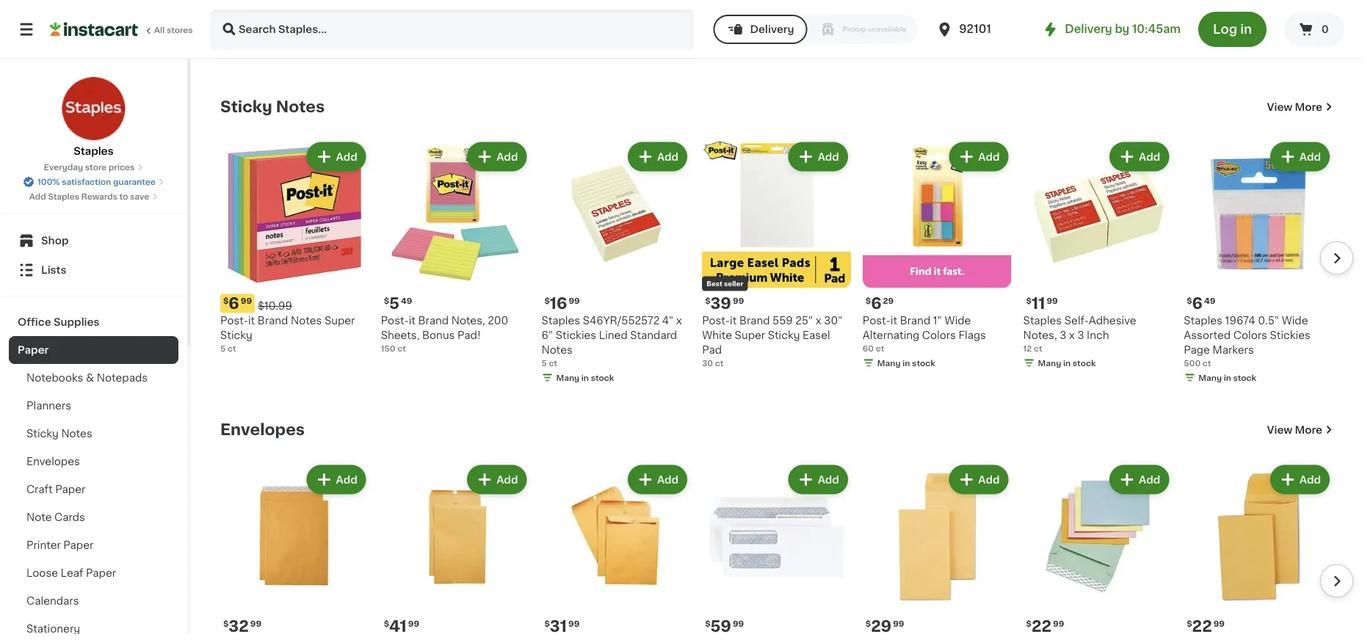 Task type: describe. For each thing, give the bounding box(es) containing it.
many for $ 6 29
[[878, 359, 901, 367]]

2 22 from the left
[[1193, 619, 1213, 635]]

tru red 8.5" x 11" black weekly planner button
[[381, 0, 530, 19]]

2 $ 22 99 from the left
[[1187, 619, 1225, 635]]

99 inside $ 32 99
[[250, 620, 262, 628]]

x inside tru red 8.5" x 11" black weekly planner
[[447, 0, 453, 3]]

& up planners link
[[86, 373, 94, 383]]

92101
[[960, 24, 992, 35]]

view more for envelopes
[[1268, 425, 1323, 435]]

satisfaction
[[62, 178, 111, 186]]

notebooks & notepads
[[26, 373, 148, 383]]

post-it brand notes, 200 sheets, bonus pad! 150 ct
[[381, 315, 509, 353]]

planner inside at-a-glance dr1118-040 5.5" x 8.5" assorted colors fashion starter set planner
[[643, 22, 682, 32]]

delivery by 10:45am
[[1065, 24, 1181, 35]]

6 inside $ 6 99 $10.99 post-it brand notes super sticky 5 ct
[[229, 296, 239, 311]]

8.5" inside "staples 8.5" x 11" assorted colors arc system 12-month undated planner"
[[1065, 0, 1086, 3]]

tru red tr54989 black medium soft cover project planner notebook
[[1184, 0, 1324, 32]]

page
[[1184, 345, 1210, 355]]

assorted inside staples 2024 weekly & monthly planner st17388-24 - assorted colors in
[[228, 22, 275, 32]]

8.5" inside at-a-glance dr1118-040 5.5" x 8.5" assorted colors fashion starter set planner
[[574, 7, 595, 17]]

& inside willow creek press 37096 2023-2024 retro checkers academic weekly & monthly planner - multicolor
[[797, 22, 806, 32]]

many in stock for $ 6 29
[[878, 359, 936, 367]]

note
[[26, 513, 52, 523]]

8"
[[927, 0, 938, 3]]

product group containing 59
[[702, 463, 851, 635]]

many for $ 11 99
[[1038, 359, 1062, 367]]

31
[[550, 619, 567, 635]]

$ 6 29
[[866, 296, 894, 311]]

$ 6 49
[[1187, 296, 1216, 311]]

5 inside staples s46yr/552572 4" x 6" stickies lined standard notes 5 ct
[[542, 359, 547, 367]]

system
[[1080, 7, 1120, 17]]

planner inside "staples 8.5" x 11" assorted colors arc system 12-month undated planner"
[[1071, 22, 1110, 32]]

adhesive
[[1089, 315, 1137, 326]]

- for assorted
[[220, 22, 225, 32]]

post- inside $ 6 99 $10.99 post-it brand notes super sticky 5 ct
[[220, 315, 248, 326]]

0 horizontal spatial sticky notes link
[[9, 420, 179, 448]]

note cards
[[26, 513, 85, 523]]

post-it brand 1" wide alternating colors flags 60 ct
[[863, 315, 987, 353]]

best seller
[[707, 281, 744, 287]]

guarantee
[[113, 178, 156, 186]]

notebooks
[[26, 373, 83, 383]]

Search field
[[212, 10, 693, 48]]

product group containing 5
[[381, 139, 530, 354]]

brand for 60
[[900, 315, 931, 326]]

$ 39 99
[[705, 296, 744, 311]]

& inside staples 2024 weekly & monthly planner st17388-24 - assorted colors in
[[331, 0, 339, 3]]

white
[[702, 330, 732, 340]]

more for envelopes
[[1296, 425, 1323, 435]]

many in stock for $ 11 99
[[1038, 359, 1096, 367]]

weekly inside staples 2024 weekly & monthly planner st17388-24 - assorted colors in
[[291, 0, 329, 3]]

printer paper link
[[9, 532, 179, 560]]

$ inside "$ 29 99"
[[866, 620, 871, 628]]

$ 16 99
[[545, 296, 580, 311]]

staples 19674 0.5" wide assorted colors stickies page markers 500 ct
[[1184, 315, 1311, 367]]

at-a-glance dr1118-040 5.5" x 8.5" assorted colors fashion starter set planner button
[[542, 0, 691, 34]]

all stores link
[[50, 9, 194, 50]]

2 3 from the left
[[1078, 330, 1085, 340]]

- for black
[[937, 7, 942, 17]]

all stores
[[154, 26, 193, 34]]

product group containing 16
[[542, 139, 691, 387]]

view more for sticky notes
[[1268, 102, 1323, 112]]

loose
[[26, 569, 58, 579]]

by
[[1115, 24, 1130, 35]]

ct inside post-it brand notes, 200 sheets, bonus pad! 150 ct
[[398, 344, 406, 353]]

59
[[711, 619, 732, 635]]

paper up leaf at the bottom of the page
[[63, 541, 94, 551]]

ct inside post-it brand 559 25" x 30" white super sticky easel pad 30 ct
[[715, 359, 724, 367]]

academic
[[702, 22, 754, 32]]

at-a-glance dr1118-040 5.5" x 8.5" assorted colors fashion starter set planner
[[542, 0, 682, 32]]

staples s46yr/552572 4" x 6" stickies lined standard notes 5 ct
[[542, 315, 682, 367]]

8.5" inside tru red 8.5" x 11" black weekly planner
[[423, 0, 444, 3]]

ct inside the staples self-adhesive notes, 3 x 3 inch 12 ct
[[1034, 344, 1043, 353]]

49 for 6
[[1205, 297, 1216, 305]]

product group containing 29
[[863, 463, 1012, 635]]

assorted inside at-a-glance dr1118-040 5.5" x 8.5" assorted colors fashion starter set planner
[[597, 7, 644, 17]]

notes, for 200
[[452, 315, 485, 326]]

ct inside staples 19674 0.5" wide assorted colors stickies page markers 500 ct
[[1203, 359, 1212, 367]]

everyday
[[44, 163, 83, 172]]

559
[[773, 315, 793, 326]]

prices
[[109, 163, 135, 172]]

$ inside $ 6 29
[[866, 297, 871, 305]]

99 inside $ 6 99 $10.99 post-it brand notes super sticky 5 ct
[[241, 297, 252, 305]]

shop
[[41, 236, 69, 246]]

book
[[908, 7, 935, 17]]

1 horizontal spatial 5
[[389, 296, 400, 311]]

log
[[1214, 23, 1238, 36]]

$ 32 99
[[223, 619, 262, 635]]

1"
[[934, 315, 943, 326]]

x inside "staples 8.5" x 11" assorted colors arc system 12-month undated planner"
[[1089, 0, 1095, 3]]

black inside tru red 8.5" x 11" black weekly planner
[[471, 0, 500, 3]]

service type group
[[714, 15, 918, 44]]

save
[[130, 193, 149, 201]]

99 inside '$ 16 99'
[[569, 297, 580, 305]]

$6.99 original price: $10.99 element
[[220, 294, 369, 313]]

alternating
[[863, 330, 920, 340]]

$ 29 99
[[866, 619, 905, 635]]

x inside staples s46yr/552572 4" x 6" stickies lined standard notes 5 ct
[[676, 315, 682, 326]]

monthly inside willow creek press 37096 2023-2024 retro checkers academic weekly & monthly planner - multicolor
[[808, 22, 851, 32]]

black inside staples 5" x 8" phone & address book - black
[[945, 7, 973, 17]]

tru for tru red 8.5" x 11" black weekly planner
[[381, 0, 397, 3]]

planners
[[26, 401, 71, 411]]

19674
[[1226, 315, 1256, 326]]

99 inside $ 39 99
[[733, 297, 744, 305]]

24
[[355, 7, 368, 17]]

item carousel region for envelopes
[[220, 457, 1354, 635]]

41
[[389, 619, 407, 635]]

sticky inside $ 6 99 $10.99 post-it brand notes super sticky 5 ct
[[220, 330, 253, 340]]

creek
[[738, 0, 769, 3]]

99 inside "$ 29 99"
[[893, 620, 905, 628]]

more for sticky notes
[[1296, 102, 1323, 112]]

100% satisfaction guarantee
[[38, 178, 156, 186]]

leaf
[[61, 569, 83, 579]]

post- for 150
[[381, 315, 409, 326]]

starter
[[585, 22, 620, 32]]

cover
[[1253, 7, 1284, 17]]

1 $ 22 99 from the left
[[1027, 619, 1065, 635]]

post- for 60
[[863, 315, 891, 326]]

32
[[229, 619, 249, 635]]

99 inside $ 41 99
[[408, 620, 420, 628]]

lists link
[[9, 256, 179, 285]]

phone
[[941, 0, 974, 3]]

delivery by 10:45am link
[[1042, 21, 1181, 38]]

fashion
[[542, 22, 582, 32]]

11" inside tru red 8.5" x 11" black weekly planner
[[455, 0, 469, 3]]

$ inside $ 59 99
[[705, 620, 711, 628]]

multicolor
[[751, 36, 803, 47]]

view for envelopes
[[1268, 425, 1293, 435]]

0 vertical spatial envelopes
[[220, 423, 305, 438]]

wide inside staples 19674 0.5" wide assorted colors stickies page markers 500 ct
[[1282, 315, 1309, 326]]

planner inside tru red tr54989 black medium soft cover project planner notebook
[[1184, 22, 1223, 32]]

stores
[[167, 26, 193, 34]]

tru for tru red tr54989 black medium soft cover project planner notebook
[[1184, 0, 1200, 3]]

ct inside post-it brand 1" wide alternating colors flags 60 ct
[[876, 344, 885, 353]]

$ inside '$ 16 99'
[[545, 297, 550, 305]]

staples 2024 weekly & monthly planner st17388-24 - assorted colors in
[[220, 0, 368, 44]]

many for $ 16 99
[[556, 374, 580, 382]]

0 button
[[1285, 12, 1345, 47]]

30"
[[824, 315, 843, 326]]

planner inside tru red 8.5" x 11" black weekly planner
[[421, 7, 460, 17]]

pad
[[702, 345, 722, 355]]

calendars link
[[9, 588, 179, 616]]

supplies
[[54, 317, 100, 328]]

retro
[[762, 7, 791, 17]]

at-
[[542, 0, 557, 3]]

29 inside $ 6 29
[[883, 297, 894, 305]]

craft
[[26, 485, 53, 495]]

in for $ 16 99
[[582, 374, 589, 382]]

office supplies
[[18, 317, 100, 328]]

x inside staples 5" x 8" phone & address book - black
[[918, 0, 924, 3]]

log in
[[1214, 23, 1252, 36]]

red for 8.5"
[[400, 0, 421, 3]]

stock for $ 6 29
[[912, 359, 936, 367]]

paper link
[[9, 336, 179, 364]]

$ inside $ 39 99
[[705, 297, 711, 305]]

colors inside staples 2024 weekly & monthly planner st17388-24 - assorted colors in
[[277, 22, 311, 32]]

product group containing 41
[[381, 463, 530, 635]]

12-
[[1122, 7, 1137, 17]]

x inside the staples self-adhesive notes, 3 x 3 inch 12 ct
[[1069, 330, 1075, 340]]

paper inside 'link'
[[18, 345, 49, 356]]

many for $ 6 49
[[1199, 374, 1222, 382]]

16
[[550, 296, 567, 311]]

add staples rewards to save
[[29, 193, 149, 201]]

x inside at-a-glance dr1118-040 5.5" x 8.5" assorted colors fashion starter set planner
[[565, 7, 571, 17]]

500
[[1184, 359, 1201, 367]]

in for $ 6 29
[[903, 359, 911, 367]]

brand for 150
[[418, 315, 449, 326]]

staples 8.5" x 11" assorted colors arc system 12-month undated planner
[[1024, 0, 1171, 32]]

staples 5" x 8" phone & address book - black
[[863, 0, 985, 17]]

6 for staples 19674 0.5" wide assorted colors stickies page markers
[[1193, 296, 1203, 311]]

black inside tru red tr54989 black medium soft cover project planner notebook
[[1277, 0, 1305, 3]]



Task type: vqa. For each thing, say whether or not it's contained in the screenshot.
Booster
no



Task type: locate. For each thing, give the bounding box(es) containing it.
black up project
[[1277, 0, 1305, 3]]

1 horizontal spatial weekly
[[381, 7, 419, 17]]

11" inside "staples 8.5" x 11" assorted colors arc system 12-month undated planner"
[[1097, 0, 1111, 3]]

tr54989
[[1226, 0, 1275, 3]]

staples for black
[[863, 0, 902, 3]]

0 horizontal spatial envelopes link
[[9, 448, 179, 476]]

2 horizontal spatial black
[[1277, 0, 1305, 3]]

2 view more link from the top
[[1268, 423, 1333, 438]]

1 view more from the top
[[1268, 102, 1323, 112]]

x up search field
[[447, 0, 453, 3]]

2 6 from the left
[[871, 296, 882, 311]]

1 horizontal spatial 22
[[1193, 619, 1213, 635]]

1 22 from the left
[[1032, 619, 1052, 635]]

2 49 from the left
[[1205, 297, 1216, 305]]

1 horizontal spatial wide
[[1282, 315, 1309, 326]]

1 tru from the left
[[381, 0, 397, 3]]

49 for 5
[[401, 297, 412, 305]]

view more link for sticky notes
[[1268, 100, 1333, 114]]

many
[[1038, 359, 1062, 367], [878, 359, 901, 367], [556, 374, 580, 382], [1199, 374, 1222, 382]]

6 left $10.99 at the left
[[229, 296, 239, 311]]

staples inside staples 19674 0.5" wide assorted colors stickies page markers 500 ct
[[1184, 315, 1223, 326]]

tru up medium
[[1184, 0, 1200, 3]]

1 wide from the left
[[945, 315, 971, 326]]

2 vertical spatial -
[[744, 36, 749, 47]]

& down checkers
[[797, 22, 806, 32]]

x up system at the right top of page
[[1089, 0, 1095, 3]]

8.5" up search field
[[423, 0, 444, 3]]

to
[[119, 193, 128, 201]]

1 horizontal spatial 11"
[[1097, 0, 1111, 3]]

weekly right 24
[[381, 7, 419, 17]]

0 horizontal spatial weekly
[[291, 0, 329, 3]]

stock for $ 6 49
[[1234, 374, 1257, 382]]

1 49 from the left
[[401, 297, 412, 305]]

dr1118-
[[609, 0, 649, 3]]

brand inside $ 6 99 $10.99 post-it brand notes super sticky 5 ct
[[258, 315, 288, 326]]

$ inside $ 5 49
[[384, 297, 389, 305]]

1 view more link from the top
[[1268, 100, 1333, 114]]

staples for 5
[[542, 315, 580, 326]]

None search field
[[210, 9, 695, 50]]

many down staples s46yr/552572 4" x 6" stickies lined standard notes 5 ct
[[556, 374, 580, 382]]

5"
[[904, 0, 916, 3]]

& up st17388-
[[331, 0, 339, 3]]

willow creek press 37096 2023-2024 retro checkers academic weekly & monthly planner - multicolor
[[702, 0, 851, 47]]

stock down post-it brand 1" wide alternating colors flags 60 ct
[[912, 359, 936, 367]]

-
[[937, 7, 942, 17], [220, 22, 225, 32], [744, 36, 749, 47]]

x right 4"
[[676, 315, 682, 326]]

many in stock
[[1038, 359, 1096, 367], [878, 359, 936, 367], [556, 374, 614, 382], [1199, 374, 1257, 382]]

3 it from the left
[[730, 315, 737, 326]]

1 horizontal spatial envelopes
[[220, 423, 305, 438]]

0 horizontal spatial 5
[[220, 344, 226, 353]]

post- down $6.99 original price: $10.99 element
[[220, 315, 248, 326]]

4"
[[662, 315, 674, 326]]

in for $ 11 99
[[1064, 359, 1071, 367]]

many down 500
[[1199, 374, 1222, 382]]

colors inside at-a-glance dr1118-040 5.5" x 8.5" assorted colors fashion starter set planner
[[647, 7, 681, 17]]

post- inside post-it brand 559 25" x 30" white super sticky easel pad 30 ct
[[702, 315, 730, 326]]

weekly inside willow creek press 37096 2023-2024 retro checkers academic weekly & monthly planner - multicolor
[[757, 22, 795, 32]]

1 horizontal spatial 8.5"
[[574, 7, 595, 17]]

notes, inside the staples self-adhesive notes, 3 x 3 inch 12 ct
[[1024, 330, 1058, 340]]

0 horizontal spatial super
[[325, 315, 355, 326]]

8.5" up arc
[[1065, 0, 1086, 3]]

delivery for delivery
[[750, 24, 795, 35]]

1 it from the left
[[248, 315, 255, 326]]

super right white
[[735, 330, 766, 340]]

red up medium
[[1203, 0, 1224, 3]]

29 inside product group
[[871, 619, 892, 635]]

2 wide from the left
[[1282, 315, 1309, 326]]

post- up white
[[702, 315, 730, 326]]

- down '8"'
[[937, 7, 942, 17]]

month
[[1137, 7, 1171, 17]]

5 inside $ 6 99 $10.99 post-it brand notes super sticky 5 ct
[[220, 344, 226, 353]]

$ inside $ 6 99 $10.99 post-it brand notes super sticky 5 ct
[[223, 297, 229, 305]]

sticky notes link
[[220, 98, 325, 116], [9, 420, 179, 448]]

2 brand from the left
[[418, 315, 449, 326]]

25"
[[796, 315, 813, 326]]

0 vertical spatial view more link
[[1268, 100, 1333, 114]]

staples 8.5" x 11" assorted colors arc system 12-month undated planner button
[[1024, 0, 1173, 34]]

1 horizontal spatial -
[[744, 36, 749, 47]]

log in button
[[1199, 12, 1267, 47]]

it for 150
[[409, 315, 416, 326]]

0 vertical spatial sticky notes
[[220, 99, 325, 115]]

tru up search field
[[381, 0, 397, 3]]

colors down the "040"
[[647, 7, 681, 17]]

150
[[381, 344, 396, 353]]

$ inside $ 32 99
[[223, 620, 229, 628]]

weekly
[[291, 0, 329, 3], [381, 7, 419, 17], [757, 22, 795, 32]]

stock down staples s46yr/552572 4" x 6" stickies lined standard notes 5 ct
[[591, 374, 614, 382]]

stickies inside staples 19674 0.5" wide assorted colors stickies page markers 500 ct
[[1270, 330, 1311, 340]]

1 vertical spatial 2024
[[733, 7, 760, 17]]

product group containing 39
[[702, 139, 851, 369]]

1 vertical spatial envelopes link
[[9, 448, 179, 476]]

black
[[471, 0, 500, 3], [1277, 0, 1305, 3], [945, 7, 973, 17]]

$ 6 99 $10.99 post-it brand notes super sticky 5 ct
[[220, 296, 355, 353]]

colors up undated
[[1024, 7, 1058, 17]]

item carousel region containing 32
[[220, 457, 1354, 635]]

brand inside post-it brand 1" wide alternating colors flags 60 ct
[[900, 315, 931, 326]]

0 vertical spatial 29
[[883, 297, 894, 305]]

in for $ 6 49
[[1224, 374, 1232, 382]]

monthly inside staples 2024 weekly & monthly planner st17388-24 - assorted colors in
[[220, 7, 263, 17]]

0 horizontal spatial 49
[[401, 297, 412, 305]]

1 horizontal spatial monthly
[[808, 22, 851, 32]]

x down "self-" at the right
[[1069, 330, 1075, 340]]

brand left 1"
[[900, 315, 931, 326]]

2 horizontal spatial 8.5"
[[1065, 0, 1086, 3]]

project
[[1287, 7, 1324, 17]]

staples for assorted
[[220, 0, 259, 3]]

item carousel region
[[200, 133, 1354, 398], [220, 457, 1354, 635]]

- inside staples 5" x 8" phone & address book - black
[[937, 7, 942, 17]]

1 horizontal spatial 6
[[871, 296, 882, 311]]

super for $10.99
[[325, 315, 355, 326]]

staples link
[[61, 76, 126, 159]]

staples logo image
[[61, 76, 126, 141]]

22
[[1032, 619, 1052, 635], [1193, 619, 1213, 635]]

1 vertical spatial more
[[1296, 425, 1323, 435]]

1 horizontal spatial $ 22 99
[[1187, 619, 1225, 635]]

1 vertical spatial item carousel region
[[220, 457, 1354, 635]]

product group
[[220, 139, 369, 354], [381, 139, 530, 354], [542, 139, 691, 387], [702, 139, 851, 369], [863, 139, 1012, 372], [1024, 139, 1173, 372], [1184, 139, 1333, 387], [220, 463, 369, 635], [381, 463, 530, 635], [542, 463, 691, 635], [702, 463, 851, 635], [863, 463, 1012, 635], [1024, 463, 1173, 635], [1184, 463, 1333, 635]]

brand up bonus
[[418, 315, 449, 326]]

item carousel region for sticky notes
[[200, 133, 1354, 398]]

$ 5 49
[[384, 296, 412, 311]]

product group containing 31
[[542, 463, 691, 635]]

soft
[[1229, 7, 1251, 17]]

6 up page
[[1193, 296, 1203, 311]]

2 it from the left
[[409, 315, 416, 326]]

best
[[707, 281, 723, 287]]

post- down $ 6 29 at the top right
[[863, 315, 891, 326]]

wide right 0.5"
[[1282, 315, 1309, 326]]

1 vertical spatial 5
[[220, 344, 226, 353]]

3 post- from the left
[[702, 315, 730, 326]]

assorted inside staples 19674 0.5" wide assorted colors stickies page markers 500 ct
[[1184, 330, 1231, 340]]

0 vertical spatial 5
[[389, 296, 400, 311]]

tru red tr54989 black medium soft cover project planner notebook button
[[1184, 0, 1333, 34]]

6
[[229, 296, 239, 311], [871, 296, 882, 311], [1193, 296, 1203, 311]]

0 horizontal spatial notes,
[[452, 315, 485, 326]]

99 inside $ 31 99
[[569, 620, 580, 628]]

1 6 from the left
[[229, 296, 239, 311]]

040
[[649, 0, 670, 3]]

instacart logo image
[[50, 21, 138, 38]]

1 horizontal spatial sticky notes
[[220, 99, 325, 115]]

0 vertical spatial envelopes link
[[220, 421, 305, 439]]

1 horizontal spatial sticky notes link
[[220, 98, 325, 116]]

49 up page
[[1205, 297, 1216, 305]]

1 vertical spatial view more
[[1268, 425, 1323, 435]]

0 horizontal spatial stickies
[[556, 330, 597, 340]]

1 vertical spatial -
[[220, 22, 225, 32]]

5.5"
[[542, 7, 563, 17]]

notes, inside post-it brand notes, 200 sheets, bonus pad! 150 ct
[[452, 315, 485, 326]]

product group containing 32
[[220, 463, 369, 635]]

0 horizontal spatial sticky notes
[[26, 429, 92, 439]]

staples
[[220, 0, 259, 3], [863, 0, 902, 3], [1024, 0, 1062, 3], [74, 146, 114, 156], [48, 193, 79, 201], [1024, 315, 1062, 326], [542, 315, 580, 326], [1184, 315, 1223, 326]]

planner inside willow creek press 37096 2023-2024 retro checkers academic weekly & monthly planner - multicolor
[[702, 36, 741, 47]]

brand down $10.99 at the left
[[258, 315, 288, 326]]

colors inside "staples 8.5" x 11" assorted colors arc system 12-month undated planner"
[[1024, 7, 1058, 17]]

1 horizontal spatial red
[[1203, 0, 1224, 3]]

1 post- from the left
[[220, 315, 248, 326]]

99 inside $ 11 99
[[1047, 297, 1058, 305]]

0 vertical spatial super
[[325, 315, 355, 326]]

assorted up page
[[1184, 330, 1231, 340]]

2 stickies from the left
[[1270, 330, 1311, 340]]

st17388-
[[307, 7, 355, 17]]

brand inside post-it brand notes, 200 sheets, bonus pad! 150 ct
[[418, 315, 449, 326]]

delivery
[[1065, 24, 1113, 35], [750, 24, 795, 35]]

paper down 'office'
[[18, 345, 49, 356]]

$ inside $ 41 99
[[384, 620, 389, 628]]

wide right 1"
[[945, 315, 971, 326]]

2 tru from the left
[[1184, 0, 1200, 3]]

red for tr54989
[[1203, 0, 1224, 3]]

wide
[[945, 315, 971, 326], [1282, 315, 1309, 326]]

paper up cards
[[55, 485, 85, 495]]

delivery button
[[714, 15, 808, 44]]

rewards
[[81, 193, 117, 201]]

delivery down system at the right top of page
[[1065, 24, 1113, 35]]

it down $6.99 original price: $10.99 element
[[248, 315, 255, 326]]

100% satisfaction guarantee button
[[23, 173, 164, 188]]

many down the staples self-adhesive notes, 3 x 3 inch 12 ct
[[1038, 359, 1062, 367]]

2 horizontal spatial 6
[[1193, 296, 1203, 311]]

0 horizontal spatial 2024
[[262, 0, 288, 3]]

bonus
[[422, 330, 455, 340]]

colors down 19674
[[1234, 330, 1268, 340]]

tru red 8.5" x 11" black weekly planner
[[381, 0, 500, 17]]

many in stock down markers
[[1199, 374, 1257, 382]]

red up search field
[[400, 0, 421, 3]]

0 vertical spatial view more
[[1268, 102, 1323, 112]]

pad!
[[458, 330, 481, 340]]

1 horizontal spatial 49
[[1205, 297, 1216, 305]]

2024 inside staples 2024 weekly & monthly planner st17388-24 - assorted colors in
[[262, 0, 288, 3]]

37096
[[803, 0, 836, 3]]

black up search field
[[471, 0, 500, 3]]

weekly up st17388-
[[291, 0, 329, 3]]

stock
[[1073, 359, 1096, 367], [912, 359, 936, 367], [591, 374, 614, 382], [1234, 374, 1257, 382]]

checkers
[[793, 7, 843, 17]]

colors inside post-it brand 1" wide alternating colors flags 60 ct
[[923, 330, 956, 340]]

1 view from the top
[[1268, 102, 1293, 112]]

view more
[[1268, 102, 1323, 112], [1268, 425, 1323, 435]]

2 11" from the left
[[1097, 0, 1111, 3]]

black down phone
[[945, 7, 973, 17]]

notes, for 3
[[1024, 330, 1058, 340]]

add staples rewards to save link
[[29, 191, 158, 203]]

0 horizontal spatial delivery
[[750, 24, 795, 35]]

& inside staples 5" x 8" phone & address book - black
[[976, 0, 985, 3]]

note cards link
[[9, 504, 179, 532]]

it for 60
[[891, 315, 898, 326]]

many in stock for $ 16 99
[[556, 374, 614, 382]]

super for 39
[[735, 330, 766, 340]]

$ inside $ 11 99
[[1027, 297, 1032, 305]]

1 brand from the left
[[258, 315, 288, 326]]

1 horizontal spatial tru
[[1184, 0, 1200, 3]]

sticky inside post-it brand 559 25" x 30" white super sticky easel pad 30 ct
[[768, 330, 800, 340]]

stock for $ 16 99
[[591, 374, 614, 382]]

it inside post-it brand 1" wide alternating colors flags 60 ct
[[891, 315, 898, 326]]

ct inside staples s46yr/552572 4" x 6" stickies lined standard notes 5 ct
[[549, 359, 558, 367]]

staples inside the staples self-adhesive notes, 3 x 3 inch 12 ct
[[1024, 315, 1062, 326]]

1 more from the top
[[1296, 102, 1323, 112]]

0 horizontal spatial 6
[[229, 296, 239, 311]]

view more link
[[1268, 100, 1333, 114], [1268, 423, 1333, 438]]

0 horizontal spatial wide
[[945, 315, 971, 326]]

1 vertical spatial sticky notes
[[26, 429, 92, 439]]

1 vertical spatial sticky notes link
[[9, 420, 179, 448]]

11"
[[455, 0, 469, 3], [1097, 0, 1111, 3]]

many in stock down staples s46yr/552572 4" x 6" stickies lined standard notes 5 ct
[[556, 374, 614, 382]]

view for sticky notes
[[1268, 102, 1293, 112]]

weekly inside tru red 8.5" x 11" black weekly planner
[[381, 7, 419, 17]]

notes inside $ 6 99 $10.99 post-it brand notes super sticky 5 ct
[[291, 315, 322, 326]]

0 vertical spatial more
[[1296, 102, 1323, 112]]

2 vertical spatial weekly
[[757, 22, 795, 32]]

planner inside staples 2024 weekly & monthly planner st17388-24 - assorted colors in
[[266, 7, 305, 17]]

super inside $ 6 99 $10.99 post-it brand notes super sticky 5 ct
[[325, 315, 355, 326]]

11" up system at the right top of page
[[1097, 0, 1111, 3]]

willow
[[702, 0, 736, 3]]

12
[[1024, 344, 1032, 353]]

sticky notes
[[220, 99, 325, 115], [26, 429, 92, 439]]

2 post- from the left
[[381, 315, 409, 326]]

staples for ct
[[1024, 315, 1062, 326]]

staples for month
[[1024, 0, 1062, 3]]

2 red from the left
[[1203, 0, 1224, 3]]

assorted down dr1118-
[[597, 7, 644, 17]]

& right phone
[[976, 0, 985, 3]]

assorted inside "staples 8.5" x 11" assorted colors arc system 12-month undated planner"
[[1113, 0, 1160, 3]]

1 horizontal spatial stickies
[[1270, 330, 1311, 340]]

0 vertical spatial notes,
[[452, 315, 485, 326]]

1 vertical spatial super
[[735, 330, 766, 340]]

1 stickies from the left
[[556, 330, 597, 340]]

it for super
[[730, 315, 737, 326]]

3 6 from the left
[[1193, 296, 1203, 311]]

it inside post-it brand notes, 200 sheets, bonus pad! 150 ct
[[409, 315, 416, 326]]

1 horizontal spatial 3
[[1078, 330, 1085, 340]]

4 brand from the left
[[900, 315, 931, 326]]

wide inside post-it brand 1" wide alternating colors flags 60 ct
[[945, 315, 971, 326]]

product group containing 11
[[1024, 139, 1173, 372]]

- inside willow creek press 37096 2023-2024 retro checkers academic weekly & monthly planner - multicolor
[[744, 36, 749, 47]]

8.5" down glance
[[574, 7, 595, 17]]

it up alternating
[[891, 315, 898, 326]]

sheets,
[[381, 330, 420, 340]]

49 inside $ 6 49
[[1205, 297, 1216, 305]]

2024 inside willow creek press 37096 2023-2024 retro checkers academic weekly & monthly planner - multicolor
[[733, 7, 760, 17]]

arc
[[1060, 7, 1078, 17]]

super down $6.99 original price: $10.99 element
[[325, 315, 355, 326]]

colors down 1"
[[923, 330, 956, 340]]

1 horizontal spatial envelopes link
[[220, 421, 305, 439]]

delivery up the multicolor
[[750, 24, 795, 35]]

- inside staples 2024 weekly & monthly planner st17388-24 - assorted colors in
[[220, 22, 225, 32]]

a-
[[557, 0, 569, 3]]

1 vertical spatial 29
[[871, 619, 892, 635]]

stickies right 6"
[[556, 330, 597, 340]]

$ 22 99
[[1027, 619, 1065, 635], [1187, 619, 1225, 635]]

10:45am
[[1133, 24, 1181, 35]]

super inside post-it brand 559 25" x 30" white super sticky easel pad 30 ct
[[735, 330, 766, 340]]

0 vertical spatial item carousel region
[[200, 133, 1354, 398]]

1 horizontal spatial notes,
[[1024, 330, 1058, 340]]

craft paper
[[26, 485, 85, 495]]

$ inside $ 31 99
[[545, 620, 550, 628]]

4 it from the left
[[891, 315, 898, 326]]

0 horizontal spatial envelopes
[[26, 457, 80, 467]]

- right stores
[[220, 22, 225, 32]]

2 horizontal spatial weekly
[[757, 22, 795, 32]]

2023-
[[702, 7, 733, 17]]

2 view more from the top
[[1268, 425, 1323, 435]]

notebook
[[1226, 22, 1277, 32]]

x down a-
[[565, 7, 571, 17]]

stickies down 0.5"
[[1270, 330, 1311, 340]]

post- for super
[[702, 315, 730, 326]]

0 vertical spatial weekly
[[291, 0, 329, 3]]

stickies
[[556, 330, 597, 340], [1270, 330, 1311, 340]]

$ 11 99
[[1027, 296, 1058, 311]]

0 horizontal spatial 3
[[1060, 330, 1067, 340]]

brand for super
[[740, 315, 770, 326]]

0
[[1322, 24, 1329, 35]]

it inside $ 6 99 $10.99 post-it brand notes super sticky 5 ct
[[248, 315, 255, 326]]

post- inside post-it brand notes, 200 sheets, bonus pad! 150 ct
[[381, 315, 409, 326]]

paper
[[18, 345, 49, 356], [55, 485, 85, 495], [63, 541, 94, 551], [86, 569, 116, 579]]

0 horizontal spatial red
[[400, 0, 421, 3]]

lists
[[41, 265, 66, 275]]

x inside post-it brand 559 25" x 30" white super sticky easel pad 30 ct
[[816, 315, 822, 326]]

notes, up the pad!
[[452, 315, 485, 326]]

colors down st17388-
[[277, 22, 311, 32]]

0 horizontal spatial 22
[[1032, 619, 1052, 635]]

0 horizontal spatial -
[[220, 22, 225, 32]]

stock for $ 11 99
[[1073, 359, 1096, 367]]

post- inside post-it brand 1" wide alternating colors flags 60 ct
[[863, 315, 891, 326]]

2 horizontal spatial -
[[937, 7, 942, 17]]

brand inside post-it brand 559 25" x 30" white super sticky easel pad 30 ct
[[740, 315, 770, 326]]

ct inside $ 6 99 $10.99 post-it brand notes super sticky 5 ct
[[228, 344, 236, 353]]

0 horizontal spatial tru
[[381, 0, 397, 3]]

2 view from the top
[[1268, 425, 1293, 435]]

3 brand from the left
[[740, 315, 770, 326]]

x right 25"
[[816, 315, 822, 326]]

1 horizontal spatial super
[[735, 330, 766, 340]]

$ 41 99
[[384, 619, 420, 635]]

it down $ 39 99
[[730, 315, 737, 326]]

2 more from the top
[[1296, 425, 1323, 435]]

1 vertical spatial view
[[1268, 425, 1293, 435]]

30
[[702, 359, 713, 367]]

0 vertical spatial sticky notes link
[[220, 98, 325, 116]]

2 vertical spatial 5
[[542, 359, 547, 367]]

1 horizontal spatial 2024
[[733, 7, 760, 17]]

many in stock for $ 6 49
[[1199, 374, 1257, 382]]

stickies inside staples s46yr/552572 4" x 6" stickies lined standard notes 5 ct
[[556, 330, 597, 340]]

notes inside staples s46yr/552572 4" x 6" stickies lined standard notes 5 ct
[[542, 345, 573, 355]]

99 inside $ 59 99
[[733, 620, 744, 628]]

1 3 from the left
[[1060, 330, 1067, 340]]

envelopes
[[220, 423, 305, 438], [26, 457, 80, 467]]

notes, up 12
[[1024, 330, 1058, 340]]

1 vertical spatial notes,
[[1024, 330, 1058, 340]]

address
[[863, 7, 906, 17]]

colors inside staples 19674 0.5" wide assorted colors stickies page markers 500 ct
[[1234, 330, 1268, 340]]

view more link for envelopes
[[1268, 423, 1333, 438]]

2 horizontal spatial 5
[[542, 359, 547, 367]]

notes,
[[452, 315, 485, 326], [1024, 330, 1058, 340]]

0 vertical spatial monthly
[[220, 7, 263, 17]]

stock down markers
[[1234, 374, 1257, 382]]

many down alternating
[[878, 359, 901, 367]]

weekly down retro
[[757, 22, 795, 32]]

6 up alternating
[[871, 296, 882, 311]]

item carousel region containing 6
[[200, 133, 1354, 398]]

s46yr/552572
[[583, 315, 660, 326]]

1 vertical spatial view more link
[[1268, 423, 1333, 438]]

1 vertical spatial monthly
[[808, 22, 851, 32]]

0 vertical spatial 2024
[[262, 0, 288, 3]]

staples inside "staples 8.5" x 11" assorted colors arc system 12-month undated planner"
[[1024, 0, 1062, 3]]

$ inside $ 6 49
[[1187, 297, 1193, 305]]

0 horizontal spatial $ 22 99
[[1027, 619, 1065, 635]]

many in stock down alternating
[[878, 359, 936, 367]]

tru inside tru red tr54989 black medium soft cover project planner notebook
[[1184, 0, 1200, 3]]

0 vertical spatial view
[[1268, 102, 1293, 112]]

x up book
[[918, 0, 924, 3]]

post- up the sheets,
[[381, 315, 409, 326]]

11
[[1032, 296, 1046, 311]]

it
[[248, 315, 255, 326], [409, 315, 416, 326], [730, 315, 737, 326], [891, 315, 898, 326]]

11" up search field
[[455, 0, 469, 3]]

in inside staples 2024 weekly & monthly planner st17388-24 - assorted colors in
[[220, 36, 228, 44]]

staples for 500
[[1184, 315, 1223, 326]]

staples inside staples 5" x 8" phone & address book - black
[[863, 0, 902, 3]]

0 vertical spatial -
[[937, 7, 942, 17]]

1 vertical spatial weekly
[[381, 7, 419, 17]]

craft paper link
[[9, 476, 179, 504]]

0 horizontal spatial 8.5"
[[423, 0, 444, 3]]

printer paper
[[26, 541, 94, 551]]

assorted up "12-" on the right top of page
[[1113, 0, 1160, 3]]

49 up the sheets,
[[401, 297, 412, 305]]

it up the sheets,
[[409, 315, 416, 326]]

0 horizontal spatial monthly
[[220, 7, 263, 17]]

stock down the staples self-adhesive notes, 3 x 3 inch 12 ct
[[1073, 359, 1096, 367]]

4 post- from the left
[[863, 315, 891, 326]]

paper up calendars 'link'
[[86, 569, 116, 579]]

1 11" from the left
[[455, 0, 469, 3]]

1 vertical spatial envelopes
[[26, 457, 80, 467]]

office supplies link
[[9, 309, 179, 336]]

49 inside $ 5 49
[[401, 297, 412, 305]]

49
[[401, 297, 412, 305], [1205, 297, 1216, 305]]

inch
[[1087, 330, 1110, 340]]

1 horizontal spatial delivery
[[1065, 24, 1113, 35]]

brand left 559
[[740, 315, 770, 326]]

0 horizontal spatial black
[[471, 0, 500, 3]]

loose leaf paper
[[26, 569, 116, 579]]

200
[[488, 315, 509, 326]]

1 red from the left
[[400, 0, 421, 3]]

1 horizontal spatial black
[[945, 7, 973, 17]]

delivery for delivery by 10:45am
[[1065, 24, 1113, 35]]

$ 31 99
[[545, 619, 580, 635]]

in inside log in button
[[1241, 23, 1252, 36]]

0 horizontal spatial 11"
[[455, 0, 469, 3]]

assorted right stores
[[228, 22, 275, 32]]

- down academic
[[744, 36, 749, 47]]

delivery inside button
[[750, 24, 795, 35]]

6 for post-it brand 1" wide alternating colors flags
[[871, 296, 882, 311]]

many in stock down the staples self-adhesive notes, 3 x 3 inch 12 ct
[[1038, 359, 1096, 367]]

it inside post-it brand 559 25" x 30" white super sticky easel pad 30 ct
[[730, 315, 737, 326]]

set
[[623, 22, 640, 32]]



